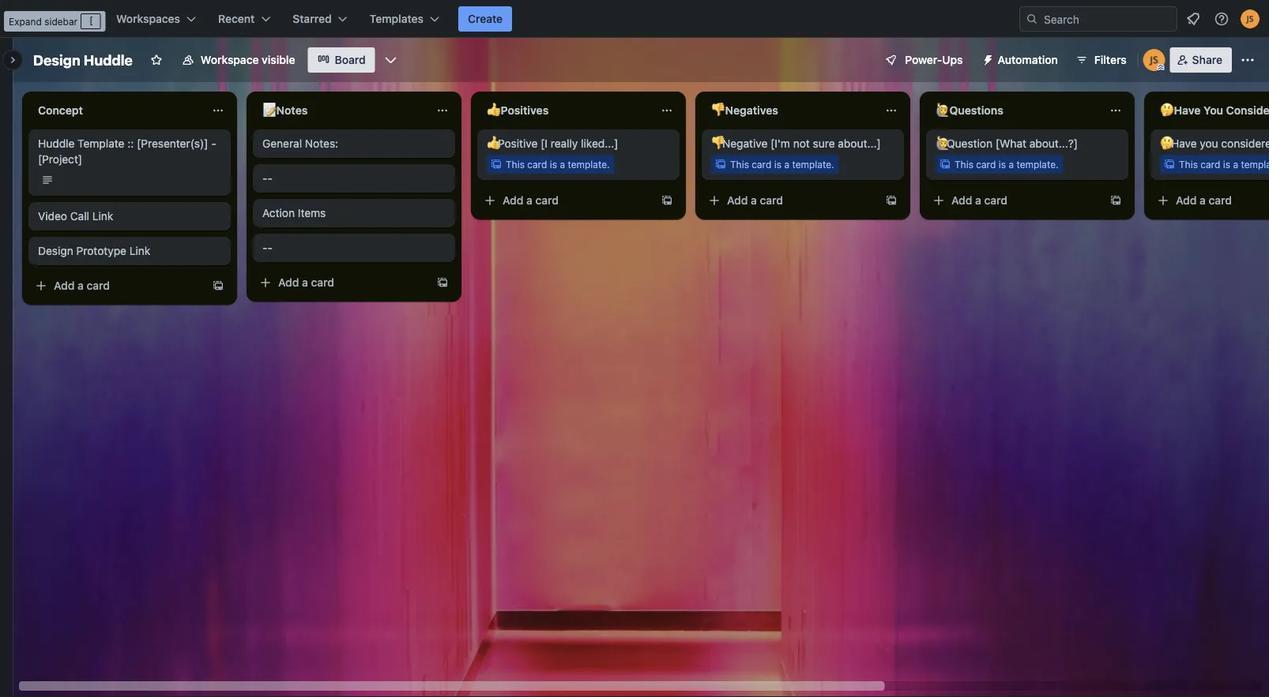 Task type: locate. For each thing, give the bounding box(es) containing it.
3 template. from the left
[[1017, 159, 1059, 170]]

add a card
[[503, 194, 559, 207], [727, 194, 783, 207], [952, 194, 1008, 207], [1176, 194, 1232, 207], [278, 276, 334, 289], [54, 279, 110, 292]]

a
[[560, 159, 565, 170], [784, 159, 790, 170], [1009, 159, 1014, 170], [1233, 159, 1239, 170], [526, 194, 533, 207], [751, 194, 757, 207], [975, 194, 982, 207], [1200, 194, 1206, 207], [302, 276, 308, 289], [78, 279, 84, 292]]

add down 👎negative at the right top of page
[[727, 194, 748, 207]]

2 this from the left
[[730, 159, 749, 170]]

this card is a template. down 🙋question [what about...?]
[[955, 159, 1059, 170]]

1 horizontal spatial huddle
[[84, 51, 133, 68]]

add a card button down "action items" link
[[253, 270, 430, 296]]

1 vertical spatial --
[[262, 241, 273, 255]]

0 vertical spatial create from template… image
[[661, 194, 673, 207]]

add down action items
[[278, 276, 299, 289]]

0 horizontal spatial link
[[92, 210, 113, 223]]

add for 👎negative [i'm not sure about...]
[[727, 194, 748, 207]]

add a card down [i
[[503, 194, 559, 207]]

have
[[1174, 104, 1201, 117]]

add a card down 👎negative at the right top of page
[[727, 194, 783, 207]]

-- link down general notes: link
[[262, 171, 446, 187]]

video
[[38, 210, 67, 223]]

2 this card is a template. from the left
[[730, 159, 834, 170]]

templates
[[370, 12, 424, 25]]

2 horizontal spatial create from template… image
[[1110, 194, 1122, 207]]

add a card for [what
[[952, 194, 1008, 207]]

create from template… image
[[661, 194, 673, 207], [436, 277, 449, 289]]

0 horizontal spatial create from template… image
[[436, 277, 449, 289]]

a down [i'm in the top right of the page
[[784, 159, 790, 170]]

👎 Negatives text field
[[702, 98, 876, 123]]

template. down 👎negative [i'm not sure about...] link
[[792, 159, 834, 170]]

this down '🤔have'
[[1179, 159, 1198, 170]]

filters button
[[1071, 47, 1132, 73]]

1 is from the left
[[550, 159, 557, 170]]

link right call
[[92, 210, 113, 223]]

-- down action
[[262, 241, 273, 255]]

add a card button down the really
[[477, 188, 654, 213]]

a down [what
[[1009, 159, 1014, 170]]

2 template. from the left
[[792, 159, 834, 170]]

a down this card is a templa
[[1200, 194, 1206, 207]]

board link
[[308, 47, 375, 73]]

action items
[[262, 207, 326, 220]]

john smith (johnsmith38824343) image right open information menu image
[[1241, 9, 1260, 28]]

📝 Notes text field
[[253, 98, 427, 123]]

create
[[468, 12, 503, 25]]

template. down the 🙋question [what about...?] link
[[1017, 159, 1059, 170]]

general notes:
[[262, 137, 338, 150]]

general notes: link
[[262, 136, 446, 152]]

🙋question [what about...?]
[[936, 137, 1078, 150]]

design inside board name text field
[[33, 51, 80, 68]]

0 vertical spatial -- link
[[262, 171, 446, 187]]

this member is an admin of this board. image
[[1158, 64, 1165, 71]]

this
[[506, 159, 525, 170], [730, 159, 749, 170], [955, 159, 974, 170], [1179, 159, 1198, 170]]

[i'm
[[771, 137, 790, 150]]

add down design prototype link
[[54, 279, 75, 292]]

🤔 have you conside
[[1160, 104, 1269, 117]]

this down 👍positive
[[506, 159, 525, 170]]

1 template. from the left
[[568, 159, 610, 170]]

add down 👍positive
[[503, 194, 524, 207]]

-
[[211, 137, 216, 150], [262, 172, 268, 185], [268, 172, 273, 185], [262, 241, 268, 255], [268, 241, 273, 255]]

1 -- from the top
[[262, 172, 273, 185]]

1 horizontal spatial this card is a template.
[[730, 159, 834, 170]]

📝 notes
[[262, 104, 308, 117]]

this card is a template. down [i'm in the top right of the page
[[730, 159, 834, 170]]

1 horizontal spatial john smith (johnsmith38824343) image
[[1241, 9, 1260, 28]]

👎negative [i'm not sure about...]
[[711, 137, 881, 150]]

👍positive [i really liked...]
[[487, 137, 618, 150]]

1 vertical spatial john smith (johnsmith38824343) image
[[1143, 49, 1166, 71]]

liked...]
[[581, 137, 618, 150]]

is down 🙋question [what about...?]
[[999, 159, 1006, 170]]

john smith (johnsmith38824343) image inside the primary 'element'
[[1241, 9, 1260, 28]]

🤔 Have You Conside text field
[[1151, 98, 1269, 123]]

create from template… image for general notes:
[[436, 277, 449, 289]]

add
[[503, 194, 524, 207], [727, 194, 748, 207], [952, 194, 973, 207], [1176, 194, 1197, 207], [278, 276, 299, 289], [54, 279, 75, 292]]

-- link
[[262, 171, 446, 187], [262, 240, 446, 256]]

-- up action
[[262, 172, 273, 185]]

back to home image
[[38, 6, 97, 32]]

add a card button
[[477, 188, 654, 213], [702, 188, 879, 213], [926, 188, 1103, 213], [1151, 188, 1269, 213], [253, 270, 430, 296], [28, 273, 206, 299]]

card
[[527, 159, 547, 170], [752, 159, 772, 170], [976, 159, 996, 170], [1201, 159, 1221, 170], [536, 194, 559, 207], [760, 194, 783, 207], [984, 194, 1008, 207], [1209, 194, 1232, 207], [311, 276, 334, 289], [87, 279, 110, 292]]

add a card button down the 👎negative [i'm not sure about...]
[[702, 188, 879, 213]]

👍 positives
[[487, 104, 549, 117]]

1 vertical spatial link
[[129, 245, 150, 258]]

0 horizontal spatial huddle
[[38, 137, 75, 150]]

positives
[[501, 104, 549, 117]]

add a card down 🙋question
[[952, 194, 1008, 207]]

0 horizontal spatial this card is a template.
[[506, 159, 610, 170]]

huddle inside board name text field
[[84, 51, 133, 68]]

workspaces
[[116, 12, 180, 25]]

share button
[[1170, 47, 1232, 73]]

-- for first -- "link" from the bottom of the page
[[262, 241, 273, 255]]

add down this card is a templa
[[1176, 194, 1197, 207]]

add a card button down [what
[[926, 188, 1103, 213]]

huddle template :: [presenter(s)] - [project]
[[38, 137, 216, 166]]

john smith (johnsmith38824343) image
[[1241, 9, 1260, 28], [1143, 49, 1166, 71]]

template.
[[568, 159, 610, 170], [792, 159, 834, 170], [1017, 159, 1059, 170]]

1 vertical spatial design
[[38, 245, 73, 258]]

visible
[[262, 53, 295, 66]]

templates button
[[360, 6, 449, 32]]

2 -- from the top
[[262, 241, 273, 255]]

0 vertical spatial design
[[33, 51, 80, 68]]

sure
[[813, 137, 835, 150]]

this card is a template. down 👍positive [i really liked...]
[[506, 159, 610, 170]]

0 vertical spatial --
[[262, 172, 273, 185]]

about...]
[[838, 137, 881, 150]]

2 horizontal spatial template.
[[1017, 159, 1059, 170]]

is down 🤔have you considere link
[[1223, 159, 1231, 170]]

design down the video
[[38, 245, 73, 258]]

notes:
[[305, 137, 338, 150]]

🙋 Questions text field
[[926, 98, 1100, 123]]

template. for sure
[[792, 159, 834, 170]]

1 this from the left
[[506, 159, 525, 170]]

2 horizontal spatial this card is a template.
[[955, 159, 1059, 170]]

0 horizontal spatial john smith (johnsmith38824343) image
[[1143, 49, 1166, 71]]

1 horizontal spatial create from template… image
[[661, 194, 673, 207]]

👍 Positives text field
[[477, 98, 651, 123]]

template. down 👍positive [i really liked...] link
[[568, 159, 610, 170]]

1 horizontal spatial create from template… image
[[885, 194, 898, 207]]

🤔
[[1160, 104, 1171, 117]]

[
[[88, 16, 94, 27]]

2 is from the left
[[774, 159, 782, 170]]

::
[[127, 137, 134, 150]]

is for [i'm
[[774, 159, 782, 170]]

4 this from the left
[[1179, 159, 1198, 170]]

-- link down "action items" link
[[262, 240, 446, 256]]

add for general notes:
[[278, 276, 299, 289]]

Search field
[[1039, 7, 1177, 31]]

👍positive
[[487, 137, 538, 150]]

this card is a template.
[[506, 159, 610, 170], [730, 159, 834, 170], [955, 159, 1059, 170]]

3 this from the left
[[955, 159, 974, 170]]

add for 🙋question [what about...?]
[[952, 194, 973, 207]]

this down 🙋question
[[955, 159, 974, 170]]

prototype
[[76, 245, 126, 258]]

share
[[1192, 53, 1223, 66]]

star or unstar board image
[[150, 54, 163, 66]]

add a card button for [what
[[926, 188, 1103, 213]]

huddle up [project]
[[38, 137, 75, 150]]

about...?]
[[1030, 137, 1078, 150]]

0 vertical spatial link
[[92, 210, 113, 223]]

1 vertical spatial -- link
[[262, 240, 446, 256]]

👎 negatives
[[711, 104, 779, 117]]

4 is from the left
[[1223, 159, 1231, 170]]

3 this card is a template. from the left
[[955, 159, 1059, 170]]

huddle down [
[[84, 51, 133, 68]]

1 vertical spatial huddle
[[38, 137, 75, 150]]

this down 👎negative at the right top of page
[[730, 159, 749, 170]]

add a card down design prototype link
[[54, 279, 110, 292]]

is down [i'm in the top right of the page
[[774, 159, 782, 170]]

call
[[70, 210, 89, 223]]

show menu image
[[1240, 52, 1256, 68]]

ups
[[942, 53, 963, 66]]

add a card down items at the top left
[[278, 276, 334, 289]]

left bracket element
[[81, 13, 101, 29]]

starred button
[[283, 6, 357, 32]]

1 horizontal spatial link
[[129, 245, 150, 258]]

0 vertical spatial huddle
[[84, 51, 133, 68]]

is for [what
[[999, 159, 1006, 170]]

3 is from the left
[[999, 159, 1006, 170]]

[what
[[996, 137, 1027, 150]]

power-ups
[[905, 53, 963, 66]]

1 horizontal spatial template.
[[792, 159, 834, 170]]

is
[[550, 159, 557, 170], [774, 159, 782, 170], [999, 159, 1006, 170], [1223, 159, 1231, 170]]

open information menu image
[[1214, 11, 1230, 27]]

0 horizontal spatial template.
[[568, 159, 610, 170]]

1 vertical spatial create from template… image
[[436, 277, 449, 289]]

- inside huddle template :: [presenter(s)] - [project]
[[211, 137, 216, 150]]

🙋question
[[936, 137, 993, 150]]

link down video call link link
[[129, 245, 150, 258]]

1 this card is a template. from the left
[[506, 159, 610, 170]]

template
[[78, 137, 124, 150]]

Concept text field
[[28, 98, 202, 123]]

design
[[33, 51, 80, 68], [38, 245, 73, 258]]

--
[[262, 172, 273, 185], [262, 241, 273, 255]]

add down 🙋question
[[952, 194, 973, 207]]

design down sidebar
[[33, 51, 80, 68]]

huddle
[[84, 51, 133, 68], [38, 137, 75, 150]]

create from template… image
[[885, 194, 898, 207], [1110, 194, 1122, 207], [212, 280, 224, 292]]

this for 🙋question
[[955, 159, 974, 170]]

is down 👍positive [i really liked...]
[[550, 159, 557, 170]]

0 vertical spatial john smith (johnsmith38824343) image
[[1241, 9, 1260, 28]]

john smith (johnsmith38824343) image right filters
[[1143, 49, 1166, 71]]

search image
[[1026, 13, 1039, 25]]

conside
[[1226, 104, 1269, 117]]



Task type: describe. For each thing, give the bounding box(es) containing it.
🙋 questions
[[936, 104, 1004, 117]]

a down items at the top left
[[302, 276, 308, 289]]

add a card button for notes:
[[253, 270, 430, 296]]

customize views image
[[383, 52, 399, 68]]

🤔have you considere link
[[1160, 136, 1269, 152]]

add a card button for [i
[[477, 188, 654, 213]]

workspaces button
[[107, 6, 206, 32]]

👍positive [i really liked...] link
[[487, 136, 670, 152]]

sm image
[[976, 47, 998, 70]]

workspace visible button
[[172, 47, 305, 73]]

👎negative
[[711, 137, 768, 150]]

action items link
[[262, 206, 446, 221]]

add a card button down this card is a templa
[[1151, 188, 1269, 213]]

👍
[[487, 104, 498, 117]]

link for video call link
[[92, 210, 113, 223]]

create from template… image for 👍positive [i really liked...]
[[661, 194, 673, 207]]

a down 👎negative at the right top of page
[[751, 194, 757, 207]]

📝
[[262, 104, 273, 117]]

create from template… image for 👎negative [i'm not sure about...]
[[885, 194, 898, 207]]

this for 👍positive
[[506, 159, 525, 170]]

starred
[[293, 12, 332, 25]]

expand sidebar
[[9, 16, 78, 27]]

is for you
[[1223, 159, 1231, 170]]

general
[[262, 137, 302, 150]]

primary element
[[0, 0, 1269, 38]]

a down 🙋question
[[975, 194, 982, 207]]

add a card button for [i'm
[[702, 188, 879, 213]]

really
[[551, 137, 578, 150]]

add a card for [i'm
[[727, 194, 783, 207]]

design huddle
[[33, 51, 133, 68]]

recent button
[[209, 6, 280, 32]]

huddle template :: [presenter(s)] - [project] link
[[38, 136, 221, 168]]

considere
[[1221, 137, 1269, 150]]

this card is a templa
[[1179, 159, 1269, 170]]

[i
[[541, 137, 548, 150]]

0 horizontal spatial create from template… image
[[212, 280, 224, 292]]

video call link link
[[38, 209, 221, 224]]

automation button
[[976, 47, 1068, 73]]

expand
[[9, 16, 42, 27]]

add a card down this card is a templa
[[1176, 194, 1232, 207]]

-- for first -- "link" from the top
[[262, 172, 273, 185]]

notes
[[276, 104, 308, 117]]

this for 👎negative
[[730, 159, 749, 170]]

design for design prototype link
[[38, 245, 73, 258]]

workspace
[[201, 53, 259, 66]]

concept
[[38, 104, 83, 117]]

1 -- link from the top
[[262, 171, 446, 187]]

you
[[1204, 104, 1224, 117]]

this for 🤔have
[[1179, 159, 1198, 170]]

create from template… image for 🙋question [what about...?]
[[1110, 194, 1122, 207]]

create button
[[458, 6, 512, 32]]

a down design prototype link
[[78, 279, 84, 292]]

add a card for notes:
[[278, 276, 334, 289]]

template. for liked...]
[[568, 159, 610, 170]]

power-
[[905, 53, 942, 66]]

2 -- link from the top
[[262, 240, 446, 256]]

👎
[[711, 104, 722, 117]]

filters
[[1094, 53, 1127, 66]]

video call link
[[38, 210, 113, 223]]

🙋question [what about...?] link
[[936, 136, 1119, 152]]

add a card for [i
[[503, 194, 559, 207]]

huddle inside huddle template :: [presenter(s)] - [project]
[[38, 137, 75, 150]]

[presenter(s)]
[[137, 137, 208, 150]]

🙋
[[936, 104, 947, 117]]

design for design huddle
[[33, 51, 80, 68]]

this card is a template. for [i'm
[[730, 159, 834, 170]]

you
[[1200, 137, 1219, 150]]

this card is a template. for [what
[[955, 159, 1059, 170]]

power-ups button
[[874, 47, 973, 73]]

questions
[[950, 104, 1004, 117]]

[project]
[[38, 153, 82, 166]]

0 notifications image
[[1184, 9, 1203, 28]]

action
[[262, 207, 295, 220]]

add for 👍positive [i really liked...]
[[503, 194, 524, 207]]

design prototype link link
[[38, 243, 221, 259]]

Board name text field
[[25, 47, 141, 73]]

a left templa
[[1233, 159, 1239, 170]]

👎negative [i'm not sure about...] link
[[711, 136, 895, 152]]

board
[[335, 53, 366, 66]]

this card is a template. for [i
[[506, 159, 610, 170]]

link for design prototype link
[[129, 245, 150, 258]]

sidebar
[[44, 16, 78, 27]]

not
[[793, 137, 810, 150]]

is for [i
[[550, 159, 557, 170]]

a down the really
[[560, 159, 565, 170]]

templa
[[1241, 159, 1269, 170]]

workspace visible
[[201, 53, 295, 66]]

design prototype link
[[38, 245, 150, 258]]

a down 👍positive
[[526, 194, 533, 207]]

automation
[[998, 53, 1058, 66]]

negatives
[[725, 104, 779, 117]]

🤔have you considere
[[1160, 137, 1269, 150]]

add a card button down design prototype link link
[[28, 273, 206, 299]]

items
[[298, 207, 326, 220]]

🤔have
[[1160, 137, 1197, 150]]

recent
[[218, 12, 255, 25]]



Task type: vqa. For each thing, say whether or not it's contained in the screenshot.


